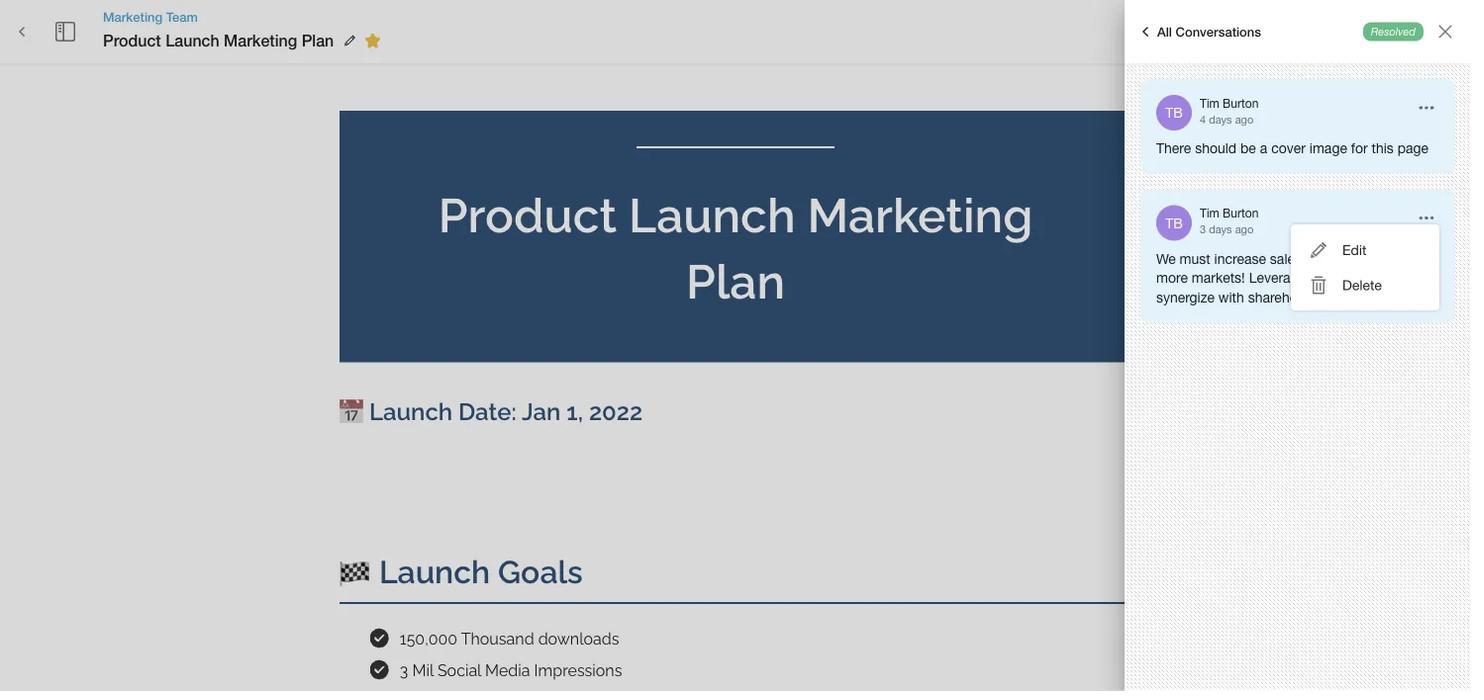 Task type: locate. For each thing, give the bounding box(es) containing it.
2 tim from the top
[[1200, 207, 1219, 220]]

1 vertical spatial plan
[[686, 254, 785, 310]]

page
[[1398, 140, 1429, 156]]

burton up be
[[1223, 96, 1259, 110]]

2 vertical spatial marketing
[[807, 188, 1033, 243]]

0 horizontal spatial plan
[[302, 31, 334, 50]]

edit button
[[1291, 233, 1439, 268]]

marketing inside product launch marketing plan
[[807, 188, 1033, 243]]

2 burton from the top
[[1223, 207, 1259, 220]]

resolved
[[1371, 25, 1416, 38]]

burton inside tim burton 4 days ago
[[1223, 96, 1259, 110]]

more button
[[1384, 16, 1447, 47]]

tim inside tim burton 3 days ago
[[1200, 207, 1219, 220]]

1 vertical spatial tim
[[1200, 207, 1219, 220]]

🏁
[[340, 554, 371, 591]]

plan
[[302, 31, 334, 50], [686, 254, 785, 310]]

1 ago from the top
[[1235, 113, 1254, 126]]

plan inside product launch marketing plan
[[686, 254, 785, 310]]

tim inside tim burton 4 days ago
[[1200, 96, 1219, 110]]

leverage
[[1249, 270, 1306, 286]]

0 vertical spatial product
[[103, 31, 161, 50]]

1 horizontal spatial plan
[[686, 254, 785, 310]]

2 horizontal spatial marketing
[[807, 188, 1033, 243]]

🏁 launch goals
[[340, 554, 583, 591]]

social
[[437, 662, 481, 680]]

and
[[1364, 251, 1387, 267], [1411, 270, 1435, 286]]

and down engage on the right top of the page
[[1411, 270, 1435, 286]]

0 horizontal spatial product
[[103, 31, 161, 50]]

ago for be
[[1235, 113, 1254, 126]]

there should be a cover image for this page
[[1156, 140, 1429, 156]]

0 horizontal spatial 3
[[400, 662, 408, 680]]

150,000
[[400, 630, 458, 649]]

0 horizontal spatial marketing
[[103, 9, 163, 24]]

tim up 4
[[1200, 96, 1219, 110]]

tb left 4
[[1165, 104, 1183, 121]]

sales
[[1270, 251, 1302, 267]]

tb up we
[[1165, 215, 1183, 231]]

1 vertical spatial days
[[1209, 223, 1232, 236]]

ago for increase
[[1235, 223, 1254, 236]]

launch
[[165, 31, 219, 50], [629, 188, 796, 243], [369, 398, 453, 426], [379, 554, 490, 591]]

0 vertical spatial tim
[[1200, 96, 1219, 110]]

1 horizontal spatial 3
[[1200, 223, 1206, 236]]

tim burton 3 days ago
[[1200, 207, 1259, 236]]

marketing
[[103, 9, 163, 24], [224, 31, 297, 50], [807, 188, 1033, 243]]

3 left mil
[[400, 662, 408, 680]]

1 vertical spatial tb
[[1165, 104, 1183, 121]]

0 vertical spatial 3
[[1200, 223, 1206, 236]]

1 tim from the top
[[1200, 96, 1219, 110]]

4
[[1200, 113, 1206, 126]]

we must increase sales numbers and engage more markets! leverage new techniques and synergize with shareholders.
[[1156, 251, 1437, 306]]

and up techniques
[[1364, 251, 1387, 267]]

2 vertical spatial tb
[[1165, 215, 1183, 231]]

days up "increase"
[[1209, 223, 1232, 236]]

days right 4
[[1209, 113, 1232, 126]]

ago up "increase"
[[1235, 223, 1254, 236]]

tim up must
[[1200, 207, 1219, 220]]

conversations
[[1176, 24, 1261, 39]]

1 horizontal spatial and
[[1411, 270, 1435, 286]]

days inside tim burton 3 days ago
[[1209, 223, 1232, 236]]

1 vertical spatial 3
[[400, 662, 408, 680]]

we
[[1156, 251, 1176, 267]]

marketing team
[[103, 9, 198, 24]]

0 vertical spatial marketing
[[103, 9, 163, 24]]

ago up be
[[1235, 113, 1254, 126]]

tooltip
[[1291, 225, 1439, 311]]

goals
[[498, 554, 583, 591]]

0 horizontal spatial product launch marketing plan
[[103, 31, 334, 50]]

synergize
[[1156, 289, 1215, 306]]

ago inside tim burton 4 days ago
[[1235, 113, 1254, 126]]

ago inside tim burton 3 days ago
[[1235, 223, 1254, 236]]

burton inside tim burton 3 days ago
[[1223, 207, 1259, 220]]

tb
[[1134, 25, 1149, 39], [1165, 104, 1183, 121], [1165, 215, 1183, 231]]

1 horizontal spatial product launch marketing plan
[[438, 188, 1045, 310]]

3 up must
[[1200, 223, 1206, 236]]

1 vertical spatial marketing
[[224, 31, 297, 50]]

thousand
[[461, 630, 534, 649]]

1 burton from the top
[[1223, 96, 1259, 110]]

1 vertical spatial product
[[438, 188, 617, 243]]

days inside tim burton 4 days ago
[[1209, 113, 1232, 126]]

jan
[[522, 398, 561, 426]]

1 vertical spatial ago
[[1235, 223, 1254, 236]]

burton up "increase"
[[1223, 207, 1259, 220]]

2 ago from the top
[[1235, 223, 1254, 236]]

0 vertical spatial tb
[[1134, 25, 1149, 39]]

1 vertical spatial and
[[1411, 270, 1435, 286]]

0 vertical spatial plan
[[302, 31, 334, 50]]

1 days from the top
[[1209, 113, 1232, 126]]

1 horizontal spatial product
[[438, 188, 617, 243]]

burton for increase
[[1223, 207, 1259, 220]]

ago
[[1235, 113, 1254, 126], [1235, 223, 1254, 236]]

0 vertical spatial and
[[1364, 251, 1387, 267]]

days
[[1209, 113, 1232, 126], [1209, 223, 1232, 236]]

days for must
[[1209, 223, 1232, 236]]

burton
[[1223, 96, 1259, 110], [1223, 207, 1259, 220]]

product launch marketing plan
[[103, 31, 334, 50], [438, 188, 1045, 310]]

techniques
[[1339, 270, 1407, 286]]

0 vertical spatial days
[[1209, 113, 1232, 126]]

tb inside button
[[1134, 25, 1149, 39]]

tim
[[1200, 96, 1219, 110], [1200, 207, 1219, 220]]

date:
[[458, 398, 517, 426]]

tim for must
[[1200, 207, 1219, 220]]

tb left all
[[1134, 25, 1149, 39]]

must
[[1180, 251, 1210, 267]]

1 vertical spatial burton
[[1223, 207, 1259, 220]]

product
[[103, 31, 161, 50], [438, 188, 617, 243]]

0 vertical spatial ago
[[1235, 113, 1254, 126]]

this
[[1372, 140, 1394, 156]]

3
[[1200, 223, 1206, 236], [400, 662, 408, 680]]

2 days from the top
[[1209, 223, 1232, 236]]

days for should
[[1209, 113, 1232, 126]]

marketing team link
[[103, 8, 387, 26]]

0 vertical spatial burton
[[1223, 96, 1259, 110]]



Task type: describe. For each thing, give the bounding box(es) containing it.
1 horizontal spatial marketing
[[224, 31, 297, 50]]

there
[[1156, 140, 1191, 156]]

3 mil social media impressions
[[400, 662, 622, 680]]

product inside product launch marketing plan
[[438, 188, 617, 243]]

tooltip containing edit
[[1291, 225, 1439, 311]]

cover
[[1271, 140, 1306, 156]]

markets!
[[1192, 270, 1245, 286]]

more
[[1400, 24, 1431, 39]]

be
[[1241, 140, 1256, 156]]

numbers
[[1306, 251, 1360, 267]]

marketing inside "link"
[[103, 9, 163, 24]]

remove favorite image
[[361, 29, 384, 53]]

should
[[1195, 140, 1237, 156]]

increase
[[1214, 251, 1266, 267]]

team
[[166, 9, 198, 24]]

engage
[[1391, 251, 1437, 267]]

150,000 thousand downloads
[[400, 630, 619, 649]]

2022
[[589, 398, 643, 426]]

3 inside tim burton 3 days ago
[[1200, 223, 1206, 236]]

downloads
[[538, 630, 619, 649]]

1,
[[567, 398, 583, 426]]

all conversations
[[1157, 24, 1261, 39]]

impressions
[[534, 662, 622, 680]]

delete button
[[1291, 268, 1439, 303]]

📅
[[340, 398, 363, 426]]

tb for there
[[1165, 104, 1183, 121]]

new
[[1310, 270, 1335, 286]]

delete
[[1342, 277, 1382, 294]]

more
[[1156, 270, 1188, 286]]

tb button
[[1123, 13, 1160, 50]]

1 vertical spatial product launch marketing plan
[[438, 188, 1045, 310]]

0 horizontal spatial and
[[1364, 251, 1387, 267]]

with
[[1219, 289, 1244, 306]]

tim for should
[[1200, 96, 1219, 110]]

image
[[1310, 140, 1347, 156]]

a
[[1260, 140, 1267, 156]]

mil
[[412, 662, 433, 680]]

all conversations button
[[1129, 16, 1266, 48]]

shareholders.
[[1248, 289, 1332, 306]]

launch inside product launch marketing plan
[[629, 188, 796, 243]]

for
[[1351, 140, 1368, 156]]

media
[[485, 662, 530, 680]]

edit
[[1342, 242, 1367, 258]]

tim burton 4 days ago
[[1200, 96, 1259, 126]]

all
[[1157, 24, 1172, 39]]

📅 launch date: jan 1, 2022
[[340, 398, 643, 426]]

0 vertical spatial product launch marketing plan
[[103, 31, 334, 50]]

tb for we
[[1165, 215, 1183, 231]]

burton for be
[[1223, 96, 1259, 110]]



Task type: vqa. For each thing, say whether or not it's contained in the screenshot.
HELP image to the middle
no



